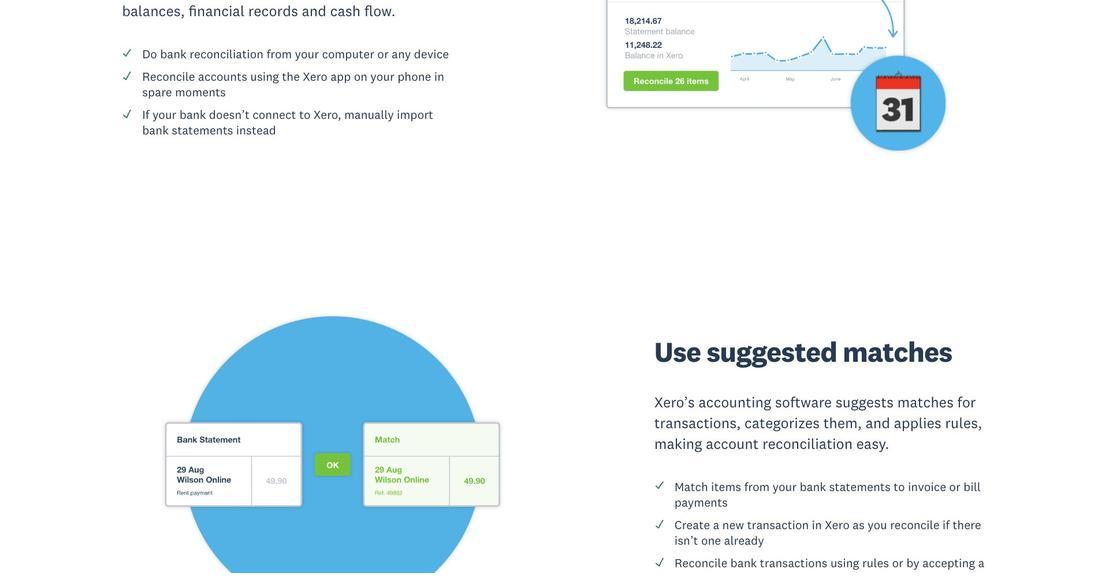 Task type: vqa. For each thing, say whether or not it's contained in the screenshot.
Included icon for Create a new transaction in Xero as you reconcile if there isn't one already
yes



Task type: locate. For each thing, give the bounding box(es) containing it.
included image for match items from your bank statements to invoice or bill payments
[[654, 481, 665, 491]]

statements inside match items from your bank statements to invoice or bill payments
[[829, 479, 891, 495]]

reconciliation
[[190, 46, 264, 62], [763, 435, 853, 453]]

in down match items from your bank statements to invoice or bill payments
[[812, 518, 822, 533]]

software
[[775, 393, 832, 412]]

xero's accounting software suggests matches for transactions, categorizes them, and applies rules, making account reconciliation easy.
[[654, 393, 982, 453]]

0 horizontal spatial or
[[377, 46, 389, 62]]

a
[[713, 518, 720, 533], [978, 556, 985, 571]]

reconcile for spare
[[142, 69, 195, 84]]

transaction
[[747, 518, 809, 533]]

them,
[[824, 414, 862, 433]]

to left the invoice at right
[[894, 479, 905, 495]]

rules,
[[945, 414, 982, 433]]

from up 'the'
[[267, 46, 292, 62]]

one
[[701, 533, 721, 549]]

0 horizontal spatial in
[[434, 69, 444, 84]]

suggests
[[836, 393, 894, 412]]

xero's
[[654, 393, 695, 412]]

0 vertical spatial suggested
[[707, 334, 837, 370]]

1 horizontal spatial to
[[894, 479, 905, 495]]

matches inside xero's accounting software suggests matches for transactions, categorizes them, and applies rules, making account reconciliation easy.
[[897, 393, 954, 412]]

statements down doesn't
[[172, 123, 233, 138]]

your right if
[[152, 107, 177, 122]]

a right "accepting"
[[978, 556, 985, 571]]

1 vertical spatial using
[[831, 556, 859, 571]]

reconciliation up 'accounts'
[[190, 46, 264, 62]]

xero inside reconcile accounts using the xero app on your phone in spare moments
[[303, 69, 328, 84]]

reconciliation inside xero's accounting software suggests matches for transactions, categorizes them, and applies rules, making account reconciliation easy.
[[763, 435, 853, 453]]

bill
[[964, 479, 981, 495]]

0 horizontal spatial using
[[250, 69, 279, 84]]

phone
[[398, 69, 431, 84]]

1 horizontal spatial statements
[[829, 479, 891, 495]]

if your bank doesn't connect to xero, manually import bank statements instead
[[142, 107, 433, 138]]

0 vertical spatial a
[[713, 518, 720, 533]]

using left rules
[[831, 556, 859, 571]]

1 horizontal spatial reconciliation
[[763, 435, 853, 453]]

0 vertical spatial reconciliation
[[190, 46, 264, 62]]

1 horizontal spatial in
[[812, 518, 822, 533]]

1 horizontal spatial using
[[831, 556, 859, 571]]

your inside reconcile accounts using the xero app on your phone in spare moments
[[371, 69, 395, 84]]

xero inside create a new transaction in xero as you reconcile if there isn't one already
[[825, 518, 850, 533]]

1 vertical spatial a
[[978, 556, 985, 571]]

1 vertical spatial reconciliation
[[763, 435, 853, 453]]

match
[[675, 479, 708, 495]]

from inside match items from your bank statements to invoice or bill payments
[[744, 479, 770, 495]]

0 horizontal spatial reconcile
[[142, 69, 195, 84]]

or left by
[[892, 556, 904, 571]]

included image
[[122, 48, 132, 58], [122, 70, 132, 81]]

xero left as
[[825, 518, 850, 533]]

reconcile inside 'reconcile bank transactions using rules or by accepting a suggested match'
[[675, 556, 728, 571]]

reconcile bank transactions using rules or by accepting a suggested match
[[675, 556, 985, 574]]

reconcile
[[890, 518, 940, 533]]

2 included image from the top
[[122, 70, 132, 81]]

0 vertical spatial in
[[434, 69, 444, 84]]

1 horizontal spatial or
[[892, 556, 904, 571]]

your right on
[[371, 69, 395, 84]]

to
[[299, 107, 311, 122], [894, 479, 905, 495]]

bank inside match items from your bank statements to invoice or bill payments
[[800, 479, 826, 495]]

1 vertical spatial to
[[894, 479, 905, 495]]

0 horizontal spatial a
[[713, 518, 720, 533]]

reconciliation down 'categorizes'
[[763, 435, 853, 453]]

or
[[377, 46, 389, 62], [949, 479, 961, 495], [892, 556, 904, 571]]

payments
[[675, 495, 728, 511]]

using
[[250, 69, 279, 84], [831, 556, 859, 571]]

0 vertical spatial statements
[[172, 123, 233, 138]]

included image for reconcile accounts using the xero app on your phone in spare moments
[[122, 70, 132, 81]]

reconcile inside reconcile accounts using the xero app on your phone in spare moments
[[142, 69, 195, 84]]

xero
[[303, 69, 328, 84], [825, 518, 850, 533]]

1 horizontal spatial reconcile
[[675, 556, 728, 571]]

1 vertical spatial from
[[744, 479, 770, 495]]

matches
[[843, 334, 952, 370], [897, 393, 954, 412]]

bank up the match
[[731, 556, 757, 571]]

use
[[654, 334, 701, 370]]

1 included image from the top
[[122, 48, 132, 58]]

accepting
[[923, 556, 975, 571]]

on
[[354, 69, 368, 84]]

any
[[392, 46, 411, 62]]

reconcile down one
[[675, 556, 728, 571]]

reconcile
[[142, 69, 195, 84], [675, 556, 728, 571]]

from right items
[[744, 479, 770, 495]]

from
[[267, 46, 292, 62], [744, 479, 770, 495]]

1 horizontal spatial a
[[978, 556, 985, 571]]

to left xero,
[[299, 107, 311, 122]]

to inside if your bank doesn't connect to xero, manually import bank statements instead
[[299, 107, 311, 122]]

do bank reconciliation from your computer or any device
[[142, 46, 449, 62]]

0 horizontal spatial xero
[[303, 69, 328, 84]]

1 horizontal spatial from
[[744, 479, 770, 495]]

or left any
[[377, 46, 389, 62]]

reconcile for match
[[675, 556, 728, 571]]

device
[[414, 46, 449, 62]]

bank
[[160, 46, 187, 62], [180, 107, 206, 122], [142, 123, 169, 138], [800, 479, 826, 495], [731, 556, 757, 571]]

a up one
[[713, 518, 720, 533]]

0 vertical spatial xero
[[303, 69, 328, 84]]

1 vertical spatial reconcile
[[675, 556, 728, 571]]

a bank feed showing a bank statement balance, the balance in xero and the number of items ready to reconcile. image
[[566, 0, 987, 175], [566, 0, 987, 175]]

2 horizontal spatial or
[[949, 479, 961, 495]]

1 vertical spatial or
[[949, 479, 961, 495]]

or left bill
[[949, 479, 961, 495]]

statements up as
[[829, 479, 891, 495]]

1 vertical spatial statements
[[829, 479, 891, 495]]

suggested
[[707, 334, 837, 370], [675, 572, 730, 574]]

included image
[[122, 108, 132, 119], [654, 481, 665, 491], [654, 519, 665, 530], [654, 557, 665, 568]]

0 vertical spatial using
[[250, 69, 279, 84]]

0 vertical spatial to
[[299, 107, 311, 122]]

your
[[295, 46, 319, 62], [371, 69, 395, 84], [152, 107, 177, 122], [773, 479, 797, 495]]

0 horizontal spatial from
[[267, 46, 292, 62]]

reconcile up spare
[[142, 69, 195, 84]]

bank up create a new transaction in xero as you reconcile if there isn't one already
[[800, 479, 826, 495]]

isn't
[[675, 533, 698, 549]]

1 horizontal spatial xero
[[825, 518, 850, 533]]

your up the transaction
[[773, 479, 797, 495]]

in
[[434, 69, 444, 84], [812, 518, 822, 533]]

1 vertical spatial xero
[[825, 518, 850, 533]]

0 vertical spatial included image
[[122, 48, 132, 58]]

1 vertical spatial matches
[[897, 393, 954, 412]]

account
[[706, 435, 759, 453]]

create
[[675, 518, 710, 533]]

xero right 'the'
[[303, 69, 328, 84]]

if
[[943, 518, 950, 533]]

0 vertical spatial from
[[267, 46, 292, 62]]

the
[[282, 69, 300, 84]]

using left 'the'
[[250, 69, 279, 84]]

spare
[[142, 84, 172, 100]]

in down device
[[434, 69, 444, 84]]

connect
[[253, 107, 296, 122]]

already
[[724, 533, 764, 549]]

and
[[866, 414, 890, 433]]

0 vertical spatial reconcile
[[142, 69, 195, 84]]

1 vertical spatial included image
[[122, 70, 132, 81]]

app
[[331, 69, 351, 84]]

do
[[142, 46, 157, 62]]

statements
[[172, 123, 233, 138], [829, 479, 891, 495]]

0 horizontal spatial to
[[299, 107, 311, 122]]

1 vertical spatial suggested
[[675, 572, 730, 574]]

bank right do
[[160, 46, 187, 62]]

a inside create a new transaction in xero as you reconcile if there isn't one already
[[713, 518, 720, 533]]

0 vertical spatial or
[[377, 46, 389, 62]]

2 vertical spatial or
[[892, 556, 904, 571]]

1 vertical spatial in
[[812, 518, 822, 533]]

0 horizontal spatial statements
[[172, 123, 233, 138]]

0 vertical spatial matches
[[843, 334, 952, 370]]

xero suggests a match between an item on a bank statement and a recent invoice on the bank reconciliation screen. image
[[122, 289, 544, 574], [122, 289, 544, 574]]



Task type: describe. For each thing, give the bounding box(es) containing it.
you
[[868, 518, 887, 533]]

categorizes
[[745, 414, 820, 433]]

for
[[958, 393, 976, 412]]

rules
[[862, 556, 889, 571]]

new
[[723, 518, 744, 533]]

or inside 'reconcile bank transactions using rules or by accepting a suggested match'
[[892, 556, 904, 571]]

accounts
[[198, 69, 247, 84]]

computer
[[322, 46, 374, 62]]

import
[[397, 107, 433, 122]]

reconcile accounts using the xero app on your phone in spare moments
[[142, 69, 444, 100]]

bank inside 'reconcile bank transactions using rules or by accepting a suggested match'
[[731, 556, 757, 571]]

xero,
[[314, 107, 341, 122]]

bank down moments
[[180, 107, 206, 122]]

match
[[733, 572, 767, 574]]

statements inside if your bank doesn't connect to xero, manually import bank statements instead
[[172, 123, 233, 138]]

transactions,
[[654, 414, 741, 433]]

items
[[711, 479, 741, 495]]

a inside 'reconcile bank transactions using rules or by accepting a suggested match'
[[978, 556, 985, 571]]

included image for create a new transaction in xero as you reconcile if there isn't one already
[[654, 519, 665, 530]]

your up 'the'
[[295, 46, 319, 62]]

easy.
[[857, 435, 889, 453]]

match items from your bank statements to invoice or bill payments
[[675, 479, 981, 511]]

instead
[[236, 123, 276, 138]]

manually
[[344, 107, 394, 122]]

included image for reconcile bank transactions using rules or by accepting a suggested match
[[654, 557, 665, 568]]

in inside reconcile accounts using the xero app on your phone in spare moments
[[434, 69, 444, 84]]

included image for do bank reconciliation from your computer or any device
[[122, 48, 132, 58]]

suggested inside 'reconcile bank transactions using rules or by accepting a suggested match'
[[675, 572, 730, 574]]

create a new transaction in xero as you reconcile if there isn't one already
[[675, 518, 981, 549]]

your inside if your bank doesn't connect to xero, manually import bank statements instead
[[152, 107, 177, 122]]

transactions
[[760, 556, 828, 571]]

if
[[142, 107, 149, 122]]

in inside create a new transaction in xero as you reconcile if there isn't one already
[[812, 518, 822, 533]]

making
[[654, 435, 702, 453]]

moments
[[175, 84, 226, 100]]

by
[[907, 556, 920, 571]]

accounting
[[699, 393, 771, 412]]

using inside reconcile accounts using the xero app on your phone in spare moments
[[250, 69, 279, 84]]

using inside 'reconcile bank transactions using rules or by accepting a suggested match'
[[831, 556, 859, 571]]

your inside match items from your bank statements to invoice or bill payments
[[773, 479, 797, 495]]

use suggested matches
[[654, 334, 952, 370]]

applies
[[894, 414, 942, 433]]

there
[[953, 518, 981, 533]]

doesn't
[[209, 107, 250, 122]]

0 horizontal spatial reconciliation
[[190, 46, 264, 62]]

bank down if
[[142, 123, 169, 138]]

or inside match items from your bank statements to invoice or bill payments
[[949, 479, 961, 495]]

to inside match items from your bank statements to invoice or bill payments
[[894, 479, 905, 495]]

invoice
[[908, 479, 946, 495]]

as
[[853, 518, 865, 533]]

included image for if your bank doesn't connect to xero, manually import bank statements instead
[[122, 108, 132, 119]]



